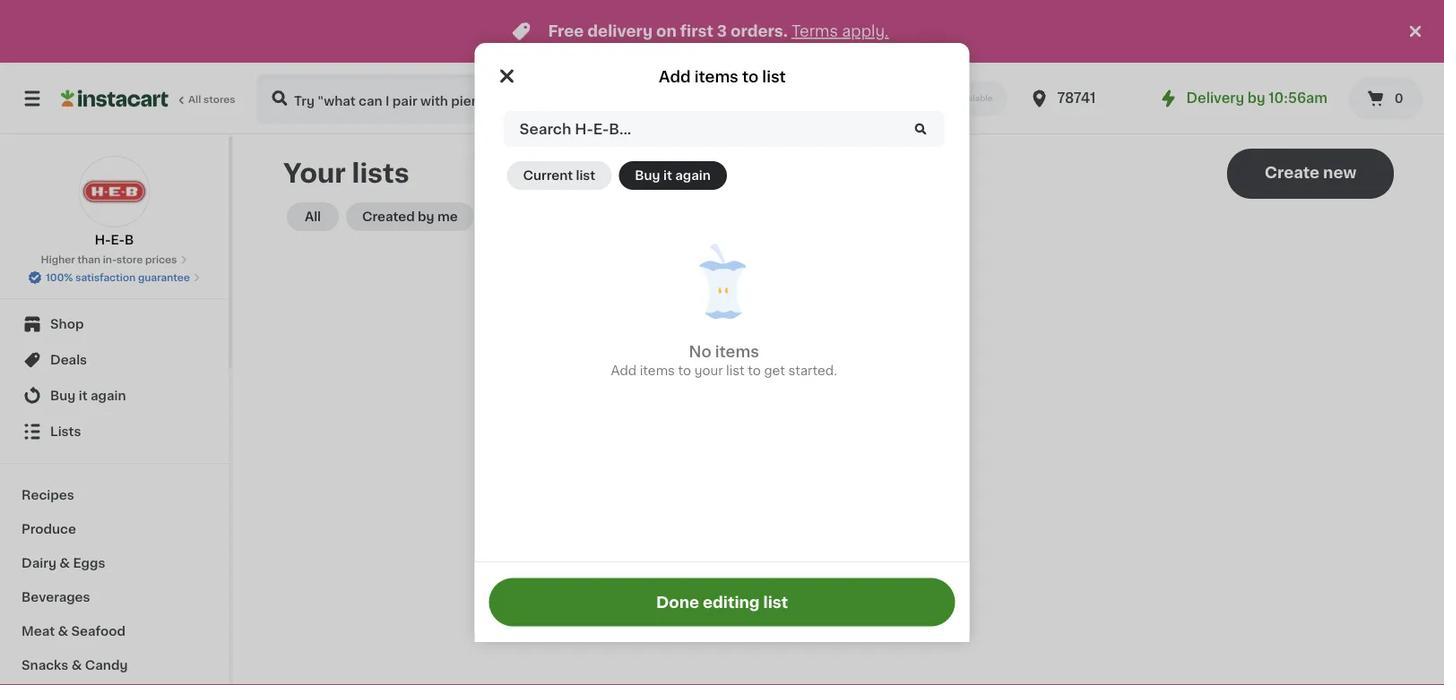 Task type: describe. For each thing, give the bounding box(es) containing it.
delivery
[[588, 24, 653, 39]]

lists
[[50, 426, 81, 438]]

higher
[[41, 255, 75, 265]]

& for dairy
[[59, 558, 70, 570]]

delivery by 10:56am
[[1187, 92, 1328, 105]]

1 vertical spatial it
[[79, 390, 88, 403]]

dairy
[[22, 558, 56, 570]]

stores
[[203, 95, 236, 104]]

h-e-b link
[[78, 156, 150, 249]]

deals link
[[11, 342, 218, 378]]

search h-e-b...
[[520, 122, 632, 136]]

candy
[[85, 660, 128, 672]]

h- inside h-e-b link
[[95, 234, 111, 247]]

higher than in-store prices link
[[41, 253, 188, 267]]

snacks & candy
[[22, 660, 128, 672]]

eggs
[[73, 558, 105, 570]]

service type group
[[815, 81, 1007, 117]]

store
[[116, 255, 143, 265]]

create
[[1265, 165, 1320, 181]]

shop link
[[11, 307, 218, 342]]

list down orders.
[[762, 69, 786, 85]]

100% satisfaction guarantee
[[46, 273, 190, 283]]

e- inside the search h-e-b... button
[[593, 122, 609, 136]]

instacart logo image
[[61, 88, 169, 109]]

1 vertical spatial buy
[[50, 390, 76, 403]]

to down orders.
[[742, 69, 759, 85]]

get
[[764, 365, 785, 377]]

all button
[[287, 203, 339, 231]]

done editing list
[[656, 595, 788, 611]]

orders.
[[731, 24, 788, 39]]

satisfaction
[[75, 273, 136, 283]]

lists
[[352, 161, 409, 186]]

produce
[[22, 524, 76, 536]]

all stores
[[188, 95, 236, 104]]

2 vertical spatial items
[[640, 365, 675, 377]]

done
[[656, 595, 699, 611]]

on
[[656, 24, 677, 39]]

created by me button
[[346, 203, 474, 231]]

shop
[[50, 318, 84, 331]]

all stores link
[[61, 74, 237, 124]]

& for snacks
[[71, 660, 82, 672]]

h-e-b
[[95, 234, 134, 247]]

terms
[[792, 24, 838, 39]]

current list
[[523, 169, 596, 182]]

list inside no items add items to your list to get started.
[[726, 365, 745, 377]]

your
[[695, 365, 723, 377]]

h- inside the search h-e-b... button
[[575, 122, 593, 136]]

1 vertical spatial buy it again
[[50, 390, 126, 403]]

deals
[[50, 354, 87, 367]]

delivery
[[1187, 92, 1244, 105]]

limited time offer region
[[0, 0, 1405, 63]]

editing
[[703, 595, 760, 611]]

recipes link
[[11, 479, 218, 513]]

all for all
[[305, 211, 321, 223]]

no
[[689, 345, 712, 360]]

0
[[1395, 92, 1404, 105]]

list_add_items dialog
[[475, 43, 970, 643]]

started.
[[788, 365, 837, 377]]



Task type: vqa. For each thing, say whether or not it's contained in the screenshot.
"Bigger"
no



Task type: locate. For each thing, give the bounding box(es) containing it.
1 vertical spatial again
[[91, 390, 126, 403]]

it
[[663, 169, 672, 182], [79, 390, 88, 403]]

list
[[762, 69, 786, 85], [576, 169, 596, 182], [726, 365, 745, 377], [763, 595, 788, 611]]

1 horizontal spatial all
[[305, 211, 321, 223]]

again inside button
[[675, 169, 711, 182]]

add inside no items add items to your list to get started.
[[611, 365, 637, 377]]

0 horizontal spatial by
[[418, 211, 435, 223]]

1 vertical spatial items
[[715, 345, 759, 360]]

guarantee
[[138, 273, 190, 283]]

items down free delivery on first 3 orders. terms apply.
[[695, 69, 739, 85]]

0 vertical spatial h-
[[575, 122, 593, 136]]

create new
[[1265, 165, 1357, 181]]

1 horizontal spatial e-
[[593, 122, 609, 136]]

0 horizontal spatial buy
[[50, 390, 76, 403]]

& left eggs
[[59, 558, 70, 570]]

buy right current list
[[635, 169, 660, 182]]

terms apply. link
[[792, 24, 889, 39]]

items for add
[[695, 69, 739, 85]]

first
[[680, 24, 714, 39]]

h-e-b logo image
[[78, 156, 150, 228]]

list right editing
[[763, 595, 788, 611]]

beverages
[[22, 592, 90, 604]]

h- left b...
[[575, 122, 593, 136]]

dairy & eggs link
[[11, 547, 218, 581]]

by for delivery
[[1248, 92, 1266, 105]]

current list button
[[507, 161, 612, 190]]

b...
[[609, 122, 632, 136]]

0 horizontal spatial again
[[91, 390, 126, 403]]

prices
[[145, 255, 177, 265]]

all inside button
[[305, 211, 321, 223]]

buy it again down the 'deals'
[[50, 390, 126, 403]]

0 horizontal spatial all
[[188, 95, 201, 104]]

by
[[1248, 92, 1266, 105], [418, 211, 435, 223]]

me
[[438, 211, 458, 223]]

0 vertical spatial e-
[[593, 122, 609, 136]]

& right meat
[[58, 626, 68, 638]]

0 vertical spatial &
[[59, 558, 70, 570]]

seafood
[[71, 626, 126, 638]]

e- right search
[[593, 122, 609, 136]]

1 horizontal spatial by
[[1248, 92, 1266, 105]]

1 vertical spatial &
[[58, 626, 68, 638]]

done editing list button
[[489, 579, 955, 627]]

all left stores
[[188, 95, 201, 104]]

create new button
[[1227, 149, 1394, 199]]

buy it again inside button
[[635, 169, 711, 182]]

to
[[742, 69, 759, 85], [678, 365, 691, 377], [748, 365, 761, 377]]

meat & seafood link
[[11, 615, 218, 649]]

1 vertical spatial h-
[[95, 234, 111, 247]]

delivery by 10:56am link
[[1158, 88, 1328, 109]]

1 horizontal spatial again
[[675, 169, 711, 182]]

all for all stores
[[188, 95, 201, 104]]

h-
[[575, 122, 593, 136], [95, 234, 111, 247]]

0 horizontal spatial add
[[611, 365, 637, 377]]

current
[[523, 169, 573, 182]]

add down on on the left of the page
[[659, 69, 691, 85]]

all down your
[[305, 211, 321, 223]]

to left your
[[678, 365, 691, 377]]

created
[[362, 211, 415, 223]]

it down the search h-e-b... button
[[663, 169, 672, 182]]

h- up higher than in-store prices
[[95, 234, 111, 247]]

free delivery on first 3 orders. terms apply.
[[548, 24, 889, 39]]

78741
[[1058, 92, 1096, 105]]

100%
[[46, 273, 73, 283]]

produce link
[[11, 513, 218, 547]]

0 horizontal spatial h-
[[95, 234, 111, 247]]

new
[[1323, 165, 1357, 181]]

1 vertical spatial e-
[[111, 234, 125, 247]]

by for created
[[418, 211, 435, 223]]

no items add items to your list to get started.
[[611, 345, 837, 377]]

add items to list
[[659, 69, 786, 85]]

1 vertical spatial add
[[611, 365, 637, 377]]

e-
[[593, 122, 609, 136], [111, 234, 125, 247]]

1 horizontal spatial add
[[659, 69, 691, 85]]

1 vertical spatial all
[[305, 211, 321, 223]]

beverages link
[[11, 581, 218, 615]]

in-
[[103, 255, 116, 265]]

snacks
[[22, 660, 68, 672]]

add
[[659, 69, 691, 85], [611, 365, 637, 377]]

lists link
[[11, 414, 218, 450]]

to left the get
[[748, 365, 761, 377]]

0 button
[[1349, 77, 1423, 120]]

created by me
[[362, 211, 458, 223]]

3
[[717, 24, 727, 39]]

0 vertical spatial buy it again
[[635, 169, 711, 182]]

10:56am
[[1269, 92, 1328, 105]]

None search field
[[256, 74, 791, 124]]

meat & seafood
[[22, 626, 126, 638]]

by inside button
[[418, 211, 435, 223]]

buy it again
[[635, 169, 711, 182], [50, 390, 126, 403]]

b
[[125, 234, 134, 247]]

& for meat
[[58, 626, 68, 638]]

buy it again button
[[619, 161, 727, 190]]

1 vertical spatial by
[[418, 211, 435, 223]]

e- inside h-e-b link
[[111, 234, 125, 247]]

0 vertical spatial again
[[675, 169, 711, 182]]

all
[[188, 95, 201, 104], [305, 211, 321, 223]]

1 horizontal spatial buy
[[635, 169, 660, 182]]

list right the current
[[576, 169, 596, 182]]

than
[[77, 255, 100, 265]]

buy inside button
[[635, 169, 660, 182]]

1 horizontal spatial buy it again
[[635, 169, 711, 182]]

items for no
[[715, 345, 759, 360]]

recipes
[[22, 490, 74, 502]]

buy it again down the search h-e-b... button
[[635, 169, 711, 182]]

0 vertical spatial by
[[1248, 92, 1266, 105]]

snacks & candy link
[[11, 649, 218, 683]]

dairy & eggs
[[22, 558, 105, 570]]

again down the search h-e-b... button
[[675, 169, 711, 182]]

search h-e-b... button
[[503, 111, 945, 147]]

meat
[[22, 626, 55, 638]]

0 horizontal spatial it
[[79, 390, 88, 403]]

add left your
[[611, 365, 637, 377]]

apply.
[[842, 24, 889, 39]]

1 horizontal spatial it
[[663, 169, 672, 182]]

it down the 'deals'
[[79, 390, 88, 403]]

again
[[675, 169, 711, 182], [91, 390, 126, 403]]

100% satisfaction guarantee button
[[28, 267, 201, 285]]

&
[[59, 558, 70, 570], [58, 626, 68, 638], [71, 660, 82, 672]]

items left your
[[640, 365, 675, 377]]

1 horizontal spatial h-
[[575, 122, 593, 136]]

list right your
[[726, 365, 745, 377]]

buy it again link
[[11, 378, 218, 414]]

free
[[548, 24, 584, 39]]

list inside done editing list button
[[763, 595, 788, 611]]

0 horizontal spatial buy it again
[[50, 390, 126, 403]]

your lists
[[283, 161, 409, 186]]

items
[[695, 69, 739, 85], [715, 345, 759, 360], [640, 365, 675, 377]]

search
[[520, 122, 571, 136]]

0 vertical spatial buy
[[635, 169, 660, 182]]

78741 button
[[1029, 74, 1137, 124]]

0 vertical spatial all
[[188, 95, 201, 104]]

0 vertical spatial add
[[659, 69, 691, 85]]

& left candy
[[71, 660, 82, 672]]

e- up "higher than in-store prices" link
[[111, 234, 125, 247]]

0 vertical spatial it
[[663, 169, 672, 182]]

your
[[283, 161, 346, 186]]

2 vertical spatial &
[[71, 660, 82, 672]]

0 horizontal spatial e-
[[111, 234, 125, 247]]

again down deals link
[[91, 390, 126, 403]]

list inside current list 'button'
[[576, 169, 596, 182]]

buy
[[635, 169, 660, 182], [50, 390, 76, 403]]

0 vertical spatial items
[[695, 69, 739, 85]]

by right delivery
[[1248, 92, 1266, 105]]

buy up lists
[[50, 390, 76, 403]]

items up your
[[715, 345, 759, 360]]

it inside button
[[663, 169, 672, 182]]

by left me
[[418, 211, 435, 223]]

higher than in-store prices
[[41, 255, 177, 265]]



